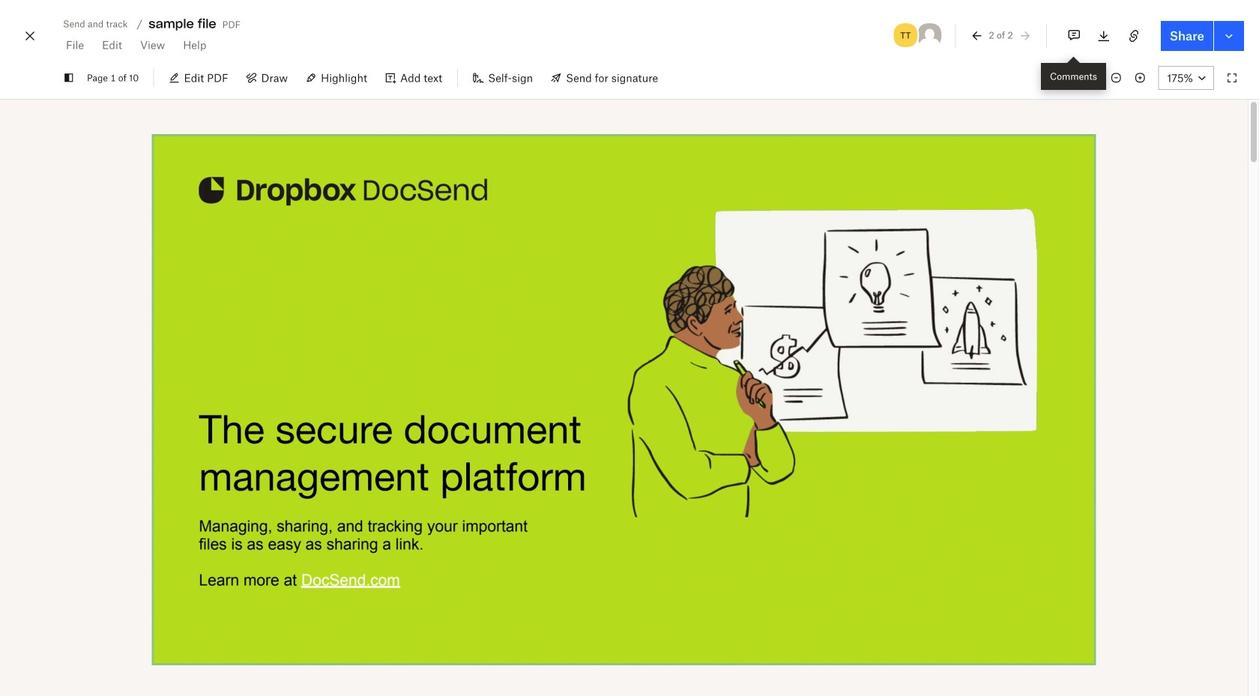 Task type: locate. For each thing, give the bounding box(es) containing it.
sample file.pdf image
[[152, 134, 1096, 665]]



Task type: describe. For each thing, give the bounding box(es) containing it.
close image
[[21, 24, 39, 48]]



Task type: vqa. For each thing, say whether or not it's contained in the screenshot.
The Why in the left top of the page
no



